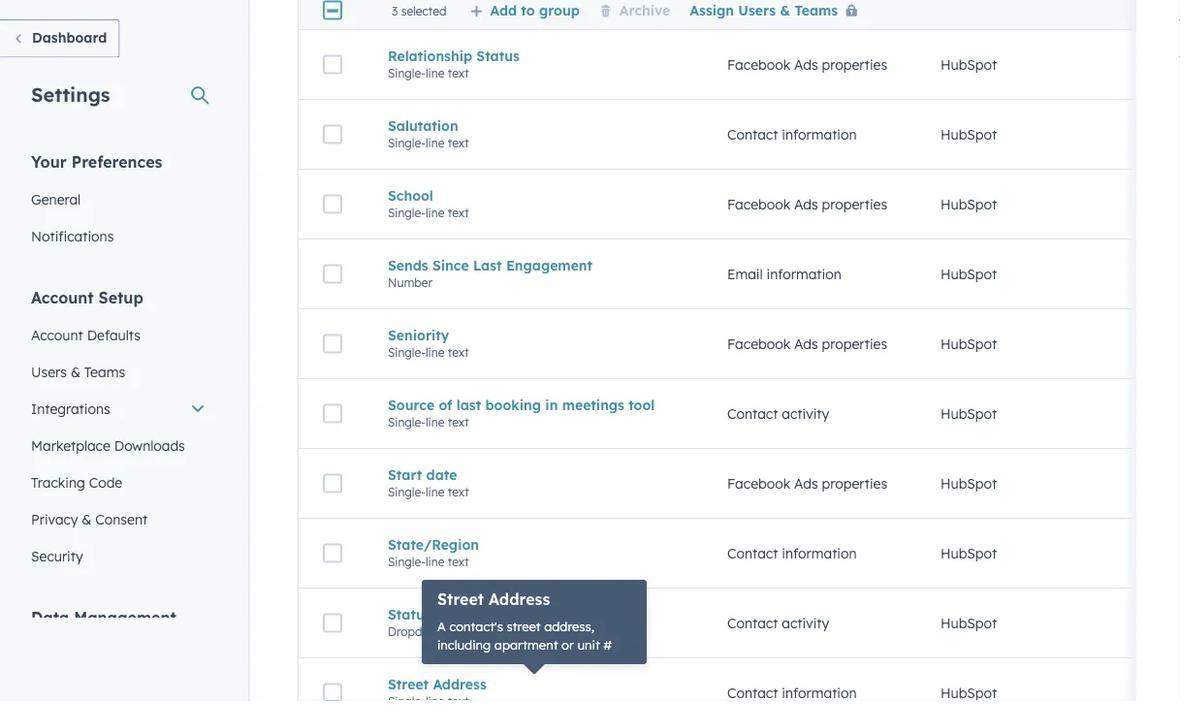 Task type: locate. For each thing, give the bounding box(es) containing it.
single- down the source
[[388, 415, 426, 429]]

text inside salutation single-line text
[[448, 136, 469, 150]]

0 horizontal spatial &
[[71, 363, 80, 380]]

single-
[[388, 66, 426, 80], [388, 136, 426, 150], [388, 205, 426, 220], [388, 345, 426, 360], [388, 415, 426, 429], [388, 485, 426, 499], [388, 554, 426, 569]]

7 hubspot from the top
[[941, 475, 997, 492]]

1 vertical spatial contact activity
[[727, 615, 829, 632]]

1 vertical spatial status
[[388, 606, 431, 623]]

2 vertical spatial information
[[782, 545, 857, 562]]

single- down state/region
[[388, 554, 426, 569]]

line inside state/region single-line text
[[426, 554, 444, 569]]

3 line from the top
[[426, 205, 444, 220]]

single- down start
[[388, 485, 426, 499]]

address down including
[[433, 676, 487, 693]]

& up 'integrations'
[[71, 363, 80, 380]]

4 facebook from the top
[[727, 475, 790, 492]]

activity
[[782, 405, 829, 422], [782, 615, 829, 632]]

source
[[388, 396, 435, 413]]

street inside street address a contact's street address, including apartment or unit #
[[437, 590, 484, 609]]

text
[[448, 66, 469, 80], [448, 136, 469, 150], [448, 205, 469, 220], [448, 345, 469, 360], [448, 415, 469, 429], [448, 485, 469, 499], [448, 554, 469, 569]]

security
[[31, 547, 83, 564]]

line down relationship
[[426, 66, 444, 80]]

3 ads from the top
[[794, 335, 818, 352]]

status up "dropdown"
[[388, 606, 431, 623]]

5 hubspot from the top
[[941, 335, 997, 352]]

1 facebook ads properties from the top
[[727, 56, 887, 73]]

3 properties from the top
[[822, 335, 887, 352]]

facebook
[[727, 56, 790, 73], [727, 196, 790, 213], [727, 335, 790, 352], [727, 475, 790, 492]]

1 horizontal spatial street
[[437, 590, 484, 609]]

1 contact information from the top
[[727, 126, 857, 143]]

single- inside state/region single-line text
[[388, 554, 426, 569]]

source of last booking in meetings tool single-line text
[[388, 396, 655, 429]]

text down seniority
[[448, 345, 469, 360]]

tracking code link
[[19, 464, 217, 501]]

2 ads from the top
[[794, 196, 818, 213]]

1 vertical spatial activity
[[782, 615, 829, 632]]

text down state/region
[[448, 554, 469, 569]]

text down salutation
[[448, 136, 469, 150]]

archive
[[619, 1, 670, 18]]

2 line from the top
[[426, 136, 444, 150]]

8 hubspot from the top
[[941, 545, 997, 562]]

school
[[388, 187, 433, 204]]

0 vertical spatial contact activity
[[727, 405, 829, 422]]

account for account setup
[[31, 288, 94, 307]]

status down the add
[[476, 47, 520, 64]]

address up street
[[489, 590, 550, 609]]

data management
[[31, 608, 176, 627]]

properties
[[822, 56, 887, 73], [822, 196, 887, 213], [822, 335, 887, 352], [822, 475, 887, 492]]

activity for status
[[782, 615, 829, 632]]

1 vertical spatial street
[[388, 676, 429, 693]]

0 vertical spatial information
[[782, 126, 857, 143]]

4 contact from the top
[[727, 615, 778, 632]]

street address a contact's street address, including apartment or unit #
[[437, 590, 612, 653]]

integrations
[[31, 400, 110, 417]]

address inside street address a contact's street address, including apartment or unit #
[[489, 590, 550, 609]]

ads for school
[[794, 196, 818, 213]]

1 horizontal spatial teams
[[794, 1, 838, 18]]

0 vertical spatial &
[[780, 1, 790, 18]]

1 facebook from the top
[[727, 56, 790, 73]]

2 text from the top
[[448, 136, 469, 150]]

settings
[[31, 82, 110, 106]]

users
[[738, 1, 776, 18], [31, 363, 67, 380]]

single- down seniority
[[388, 345, 426, 360]]

1 single- from the top
[[388, 66, 426, 80]]

1 vertical spatial information
[[767, 265, 841, 282]]

2 vertical spatial &
[[82, 511, 92, 528]]

1 vertical spatial account
[[31, 326, 83, 343]]

status button
[[388, 606, 681, 623]]

line inside relationship status single-line text
[[426, 66, 444, 80]]

3 text from the top
[[448, 205, 469, 220]]

0 vertical spatial street
[[437, 590, 484, 609]]

2 hubspot from the top
[[941, 126, 997, 143]]

ads
[[794, 56, 818, 73], [794, 196, 818, 213], [794, 335, 818, 352], [794, 475, 818, 492]]

0 horizontal spatial status
[[388, 606, 431, 623]]

including
[[437, 637, 491, 653]]

0 vertical spatial account
[[31, 288, 94, 307]]

1 contact from the top
[[727, 126, 778, 143]]

& for consent
[[82, 511, 92, 528]]

salutation single-line text
[[388, 117, 469, 150]]

text up since
[[448, 205, 469, 220]]

5 line from the top
[[426, 415, 444, 429]]

teams
[[794, 1, 838, 18], [84, 363, 125, 380]]

4 line from the top
[[426, 345, 444, 360]]

3 facebook ads properties from the top
[[727, 335, 887, 352]]

marketplace
[[31, 437, 110, 454]]

2 horizontal spatial &
[[780, 1, 790, 18]]

6 text from the top
[[448, 485, 469, 499]]

facebook for start date
[[727, 475, 790, 492]]

status dropdown select
[[388, 606, 479, 639]]

0 vertical spatial teams
[[794, 1, 838, 18]]

2 account from the top
[[31, 326, 83, 343]]

information
[[782, 126, 857, 143], [767, 265, 841, 282], [782, 545, 857, 562]]

status inside status dropdown select
[[388, 606, 431, 623]]

street
[[437, 590, 484, 609], [388, 676, 429, 693]]

&
[[780, 1, 790, 18], [71, 363, 80, 380], [82, 511, 92, 528]]

1 vertical spatial teams
[[84, 363, 125, 380]]

4 properties from the top
[[822, 475, 887, 492]]

seniority single-line text
[[388, 327, 469, 360]]

downloads
[[114, 437, 185, 454]]

2 facebook from the top
[[727, 196, 790, 213]]

7 single- from the top
[[388, 554, 426, 569]]

1 properties from the top
[[822, 56, 887, 73]]

in
[[545, 396, 558, 413]]

management
[[74, 608, 176, 627]]

hubspot for state/region
[[941, 545, 997, 562]]

account up users & teams
[[31, 326, 83, 343]]

line down salutation
[[426, 136, 444, 150]]

general
[[31, 191, 81, 208]]

0 horizontal spatial users
[[31, 363, 67, 380]]

line inside school single-line text
[[426, 205, 444, 220]]

line down of
[[426, 415, 444, 429]]

2 properties from the top
[[822, 196, 887, 213]]

group
[[539, 1, 580, 18]]

6 hubspot from the top
[[941, 405, 997, 422]]

line down date
[[426, 485, 444, 499]]

text down relationship
[[448, 66, 469, 80]]

facebook ads properties
[[727, 56, 887, 73], [727, 196, 887, 213], [727, 335, 887, 352], [727, 475, 887, 492]]

properties for seniority
[[822, 335, 887, 352]]

street
[[507, 618, 541, 634]]

activity for source of last booking in meetings tool
[[782, 405, 829, 422]]

text inside school single-line text
[[448, 205, 469, 220]]

single- down relationship
[[388, 66, 426, 80]]

text inside state/region single-line text
[[448, 554, 469, 569]]

0 vertical spatial users
[[738, 1, 776, 18]]

line
[[426, 66, 444, 80], [426, 136, 444, 150], [426, 205, 444, 220], [426, 345, 444, 360], [426, 415, 444, 429], [426, 485, 444, 499], [426, 554, 444, 569]]

0 vertical spatial address
[[489, 590, 550, 609]]

address
[[489, 590, 550, 609], [433, 676, 487, 693]]

2 contact from the top
[[727, 405, 778, 422]]

0 horizontal spatial street
[[388, 676, 429, 693]]

line down seniority
[[426, 345, 444, 360]]

1 vertical spatial address
[[433, 676, 487, 693]]

contact information
[[727, 126, 857, 143], [727, 545, 857, 562]]

street address button
[[388, 676, 681, 693]]

5 single- from the top
[[388, 415, 426, 429]]

contact for status
[[727, 615, 778, 632]]

2 contact information from the top
[[727, 545, 857, 562]]

0 horizontal spatial teams
[[84, 363, 125, 380]]

contact information for salutation
[[727, 126, 857, 143]]

defaults
[[87, 326, 141, 343]]

1 line from the top
[[426, 66, 444, 80]]

1 vertical spatial contact information
[[727, 545, 857, 562]]

1 contact activity from the top
[[727, 405, 829, 422]]

notifications link
[[19, 218, 217, 255]]

4 single- from the top
[[388, 345, 426, 360]]

2 contact activity from the top
[[727, 615, 829, 632]]

3 hubspot from the top
[[941, 196, 997, 213]]

4 facebook ads properties from the top
[[727, 475, 887, 492]]

users inside the 'users & teams' link
[[31, 363, 67, 380]]

6 single- from the top
[[388, 485, 426, 499]]

1 horizontal spatial status
[[476, 47, 520, 64]]

0 vertical spatial contact information
[[727, 126, 857, 143]]

1 account from the top
[[31, 288, 94, 307]]

properties for relationship status
[[822, 56, 887, 73]]

1 hubspot from the top
[[941, 56, 997, 73]]

users up 'integrations'
[[31, 363, 67, 380]]

account up the 'account defaults'
[[31, 288, 94, 307]]

4 hubspot from the top
[[941, 265, 997, 282]]

2 facebook ads properties from the top
[[727, 196, 887, 213]]

relationship status button
[[388, 47, 681, 64]]

account inside 'link'
[[31, 326, 83, 343]]

4 ads from the top
[[794, 475, 818, 492]]

3 contact from the top
[[727, 545, 778, 562]]

1 horizontal spatial address
[[489, 590, 550, 609]]

email
[[727, 265, 763, 282]]

1 activity from the top
[[782, 405, 829, 422]]

sends since last engagement number
[[388, 257, 593, 290]]

facebook for school
[[727, 196, 790, 213]]

1 horizontal spatial &
[[82, 511, 92, 528]]

account
[[31, 288, 94, 307], [31, 326, 83, 343]]

single- down salutation
[[388, 136, 426, 150]]

3 selected
[[392, 3, 446, 18]]

& right assign
[[780, 1, 790, 18]]

account defaults link
[[19, 317, 217, 353]]

& right privacy
[[82, 511, 92, 528]]

1 text from the top
[[448, 66, 469, 80]]

or
[[562, 637, 574, 653]]

hubspot
[[941, 56, 997, 73], [941, 126, 997, 143], [941, 196, 997, 213], [941, 265, 997, 282], [941, 335, 997, 352], [941, 405, 997, 422], [941, 475, 997, 492], [941, 545, 997, 562], [941, 615, 997, 632]]

street up contact's
[[437, 590, 484, 609]]

3 single- from the top
[[388, 205, 426, 220]]

date
[[426, 466, 457, 483]]

text down last
[[448, 415, 469, 429]]

9 hubspot from the top
[[941, 615, 997, 632]]

text down date
[[448, 485, 469, 499]]

1 ads from the top
[[794, 56, 818, 73]]

3 facebook from the top
[[727, 335, 790, 352]]

7 line from the top
[[426, 554, 444, 569]]

street down "dropdown"
[[388, 676, 429, 693]]

2 activity from the top
[[782, 615, 829, 632]]

single- down school
[[388, 205, 426, 220]]

single- inside seniority single-line text
[[388, 345, 426, 360]]

6 line from the top
[[426, 485, 444, 499]]

5 text from the top
[[448, 415, 469, 429]]

2 single- from the top
[[388, 136, 426, 150]]

1 vertical spatial users
[[31, 363, 67, 380]]

single- inside relationship status single-line text
[[388, 66, 426, 80]]

assign users & teams button
[[690, 1, 865, 18]]

dashboard
[[32, 29, 107, 46]]

engagement
[[506, 257, 593, 274]]

setup
[[98, 288, 143, 307]]

0 horizontal spatial address
[[433, 676, 487, 693]]

unit
[[577, 637, 600, 653]]

facebook ads properties for start date
[[727, 475, 887, 492]]

contact activity
[[727, 405, 829, 422], [727, 615, 829, 632]]

line down state/region
[[426, 554, 444, 569]]

users right assign
[[738, 1, 776, 18]]

status inside relationship status single-line text
[[476, 47, 520, 64]]

4 text from the top
[[448, 345, 469, 360]]

contact activity for status
[[727, 615, 829, 632]]

7 text from the top
[[448, 554, 469, 569]]

0 vertical spatial status
[[476, 47, 520, 64]]

text inside seniority single-line text
[[448, 345, 469, 360]]

line down school
[[426, 205, 444, 220]]

1 horizontal spatial users
[[738, 1, 776, 18]]

1 vertical spatial &
[[71, 363, 80, 380]]

0 vertical spatial activity
[[782, 405, 829, 422]]

seniority button
[[388, 327, 681, 344]]



Task type: describe. For each thing, give the bounding box(es) containing it.
state/region single-line text
[[388, 536, 479, 569]]

tracking
[[31, 474, 85, 491]]

information for salutation
[[782, 126, 857, 143]]

relationship status single-line text
[[388, 47, 520, 80]]

select
[[448, 624, 479, 639]]

marketplace downloads link
[[19, 427, 217, 464]]

information for sends since last engagement
[[767, 265, 841, 282]]

account setup element
[[19, 287, 217, 575]]

contact's
[[449, 618, 503, 634]]

salutation
[[388, 117, 458, 134]]

sends since last engagement button
[[388, 257, 681, 274]]

account setup
[[31, 288, 143, 307]]

account for account defaults
[[31, 326, 83, 343]]

seniority
[[388, 327, 449, 344]]

meetings
[[562, 396, 624, 413]]

street address tooltip
[[422, 580, 647, 664]]

consent
[[95, 511, 148, 528]]

to
[[521, 1, 535, 18]]

hubspot for seniority
[[941, 335, 997, 352]]

add to group
[[490, 1, 580, 18]]

account defaults
[[31, 326, 141, 343]]

contact for salutation
[[727, 126, 778, 143]]

line inside source of last booking in meetings tool single-line text
[[426, 415, 444, 429]]

since
[[432, 257, 469, 274]]

facebook for relationship status
[[727, 56, 790, 73]]

hubspot for school
[[941, 196, 997, 213]]

privacy & consent link
[[19, 501, 217, 538]]

school button
[[388, 187, 681, 204]]

facebook ads properties for seniority
[[727, 335, 887, 352]]

single- inside source of last booking in meetings tool single-line text
[[388, 415, 426, 429]]

address for street address
[[433, 676, 487, 693]]

single- inside start date single-line text
[[388, 485, 426, 499]]

privacy & consent
[[31, 511, 148, 528]]

add to group button
[[470, 1, 580, 18]]

last
[[457, 396, 481, 413]]

tool
[[629, 396, 655, 413]]

text inside relationship status single-line text
[[448, 66, 469, 80]]

line inside salutation single-line text
[[426, 136, 444, 150]]

street for street address
[[388, 676, 429, 693]]

start date single-line text
[[388, 466, 469, 499]]

ads for relationship status
[[794, 56, 818, 73]]

source of last booking in meetings tool button
[[388, 396, 681, 413]]

assign users & teams
[[690, 1, 838, 18]]

data
[[31, 608, 69, 627]]

privacy
[[31, 511, 78, 528]]

security link
[[19, 538, 217, 575]]

properties for school
[[822, 196, 887, 213]]

contact for source of last booking in meetings tool
[[727, 405, 778, 422]]

teams inside "account setup" element
[[84, 363, 125, 380]]

contact information for state/region
[[727, 545, 857, 562]]

hubspot for status
[[941, 615, 997, 632]]

single- inside school single-line text
[[388, 205, 426, 220]]

assign
[[690, 1, 734, 18]]

marketplace downloads
[[31, 437, 185, 454]]

booking
[[485, 396, 541, 413]]

dashboard link
[[0, 19, 120, 58]]

integrations button
[[19, 390, 217, 427]]

& for teams
[[71, 363, 80, 380]]

selected
[[401, 3, 446, 18]]

facebook for seniority
[[727, 335, 790, 352]]

contact for state/region
[[727, 545, 778, 562]]

street for street address a contact's street address, including apartment or unit #
[[437, 590, 484, 609]]

line inside seniority single-line text
[[426, 345, 444, 360]]

preferences
[[71, 152, 162, 171]]

hubspot for salutation
[[941, 126, 997, 143]]

information for state/region
[[782, 545, 857, 562]]

your
[[31, 152, 67, 171]]

sends
[[388, 257, 428, 274]]

hubspot for sends since last engagement
[[941, 265, 997, 282]]

ads for start date
[[794, 475, 818, 492]]

properties for start date
[[822, 475, 887, 492]]

add
[[490, 1, 517, 18]]

hubspot for relationship status
[[941, 56, 997, 73]]

code
[[89, 474, 122, 491]]

users & teams
[[31, 363, 125, 380]]

line inside start date single-line text
[[426, 485, 444, 499]]

your preferences element
[[19, 151, 217, 255]]

#
[[603, 637, 612, 653]]

a
[[437, 618, 446, 634]]

number
[[388, 275, 432, 290]]

start date button
[[388, 466, 681, 483]]

notifications
[[31, 227, 114, 244]]

3
[[392, 3, 398, 18]]

hubspot for source of last booking in meetings tool
[[941, 405, 997, 422]]

users & teams link
[[19, 353, 217, 390]]

of
[[439, 396, 452, 413]]

email information
[[727, 265, 841, 282]]

archive button
[[599, 1, 670, 18]]

salutation button
[[388, 117, 681, 134]]

address for street address a contact's street address, including apartment or unit #
[[489, 590, 550, 609]]

apartment
[[494, 637, 558, 653]]

ads for seniority
[[794, 335, 818, 352]]

last
[[473, 257, 502, 274]]

facebook ads properties for relationship status
[[727, 56, 887, 73]]

contact activity for source of last booking in meetings tool
[[727, 405, 829, 422]]

street address
[[388, 676, 487, 693]]

tracking code
[[31, 474, 122, 491]]

general link
[[19, 181, 217, 218]]

hubspot for start date
[[941, 475, 997, 492]]

start
[[388, 466, 422, 483]]

text inside start date single-line text
[[448, 485, 469, 499]]

dropdown
[[388, 624, 445, 639]]

address,
[[544, 618, 594, 634]]

relationship
[[388, 47, 472, 64]]

your preferences
[[31, 152, 162, 171]]

state/region button
[[388, 536, 681, 553]]

school single-line text
[[388, 187, 469, 220]]

text inside source of last booking in meetings tool single-line text
[[448, 415, 469, 429]]

state/region
[[388, 536, 479, 553]]

facebook ads properties for school
[[727, 196, 887, 213]]

single- inside salutation single-line text
[[388, 136, 426, 150]]



Task type: vqa. For each thing, say whether or not it's contained in the screenshot.


